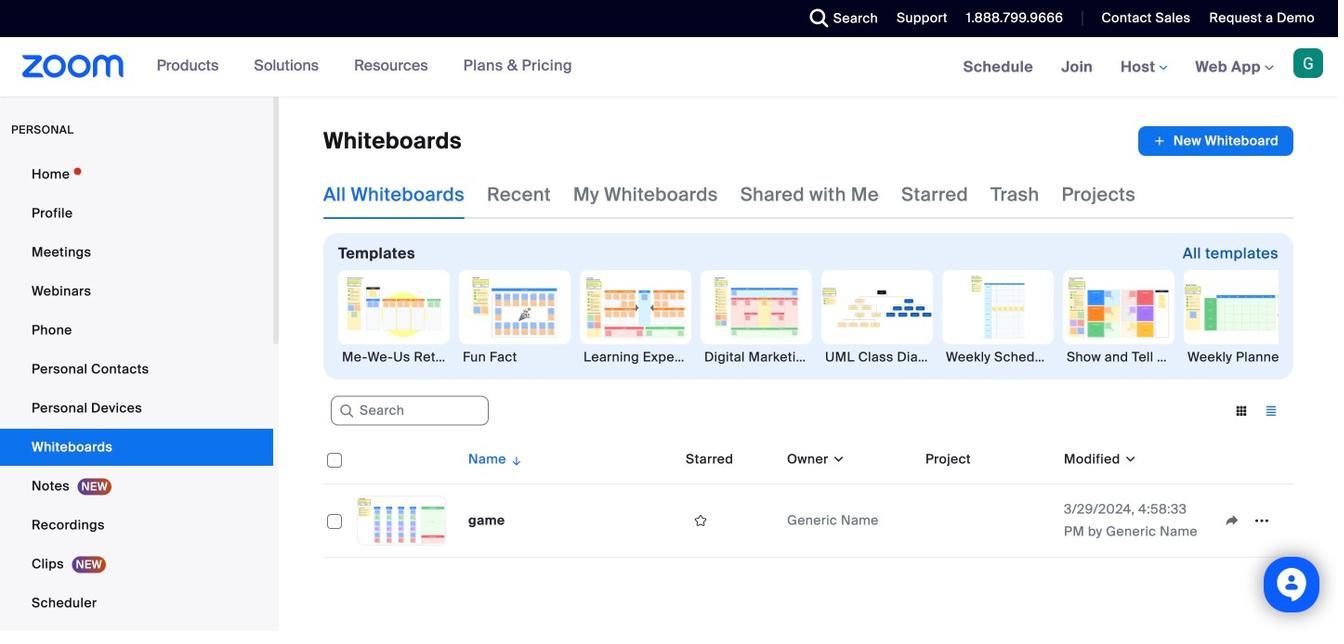 Task type: locate. For each thing, give the bounding box(es) containing it.
game element
[[468, 513, 505, 530]]

thumbnail of game image
[[358, 497, 445, 546]]

click to star the whiteboard game image
[[686, 513, 716, 530]]

profile picture image
[[1294, 48, 1323, 78]]

digital marketing canvas element
[[701, 348, 812, 367]]

tabs of all whiteboard page tab list
[[323, 171, 1136, 219]]

uml class diagram element
[[822, 348, 933, 367]]

application
[[1138, 126, 1294, 156], [323, 436, 1294, 559]]

product information navigation
[[143, 37, 586, 97]]

weekly schedule element
[[942, 348, 1054, 367]]

weekly planner element
[[1184, 348, 1295, 367]]

cell
[[918, 485, 1057, 559]]

add image
[[1153, 132, 1166, 151]]

banner
[[0, 37, 1338, 98]]

meetings navigation
[[949, 37, 1338, 98]]



Task type: vqa. For each thing, say whether or not it's contained in the screenshot.
Personal Menu menu
yes



Task type: describe. For each thing, give the bounding box(es) containing it.
list mode, selected image
[[1256, 403, 1286, 420]]

zoom logo image
[[22, 55, 124, 78]]

personal menu menu
[[0, 156, 273, 632]]

Search text field
[[331, 397, 489, 426]]

grid mode, not selected image
[[1227, 403, 1256, 420]]

1 vertical spatial application
[[323, 436, 1294, 559]]

fun fact element
[[459, 348, 571, 367]]

learning experience canvas element
[[580, 348, 691, 367]]

down image
[[829, 451, 846, 469]]

arrow down image
[[506, 449, 523, 471]]

me-we-us retrospective element
[[338, 348, 450, 367]]

show and tell with a twist element
[[1063, 348, 1175, 367]]

0 vertical spatial application
[[1138, 126, 1294, 156]]



